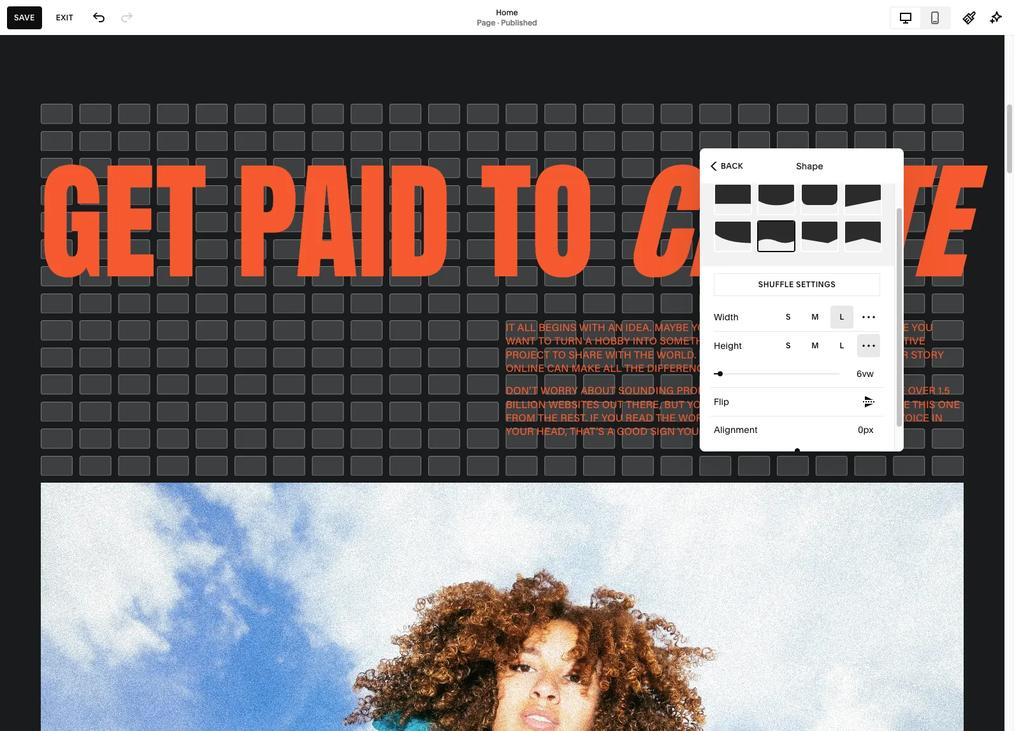 Task type: locate. For each thing, give the bounding box(es) containing it.
0 horizontal spatial settings
[[21, 624, 61, 636]]

settings down asset at left bottom
[[21, 624, 61, 636]]

0 vertical spatial option group
[[777, 306, 880, 329]]

s
[[786, 312, 791, 322], [786, 341, 791, 351]]

wavy shape image
[[758, 222, 794, 251]]

tab list
[[891, 7, 950, 28]]

Alignment range field
[[714, 437, 880, 465]]

asset library
[[21, 601, 85, 613]]

s down shuffle settings 'button'
[[786, 312, 791, 322]]

2 s from the top
[[786, 341, 791, 351]]

s right height
[[786, 341, 791, 351]]

1 vertical spatial s
[[786, 341, 791, 351]]

·
[[497, 18, 499, 27]]

analytics link
[[21, 170, 141, 185]]

settings link
[[21, 623, 141, 638]]

back button
[[707, 152, 747, 180]]

1 s from the top
[[786, 312, 791, 322]]

None text field
[[857, 367, 876, 381]]

no shape image
[[715, 185, 751, 214]]

option group
[[777, 306, 880, 329], [777, 335, 880, 358]]

2 option group from the top
[[777, 335, 880, 358]]

save
[[14, 12, 35, 22]]

1 vertical spatial m
[[811, 341, 819, 351]]

s for width
[[786, 312, 791, 322]]

pointed shape image
[[845, 222, 881, 251]]

Alignment text field
[[858, 423, 876, 437]]

1 horizontal spatial settings
[[796, 280, 836, 289]]

contacts
[[21, 148, 65, 161]]

selling
[[21, 102, 54, 115]]

1 option group from the top
[[777, 306, 880, 329]]

save button
[[7, 6, 42, 29]]

0 vertical spatial m
[[811, 312, 819, 322]]

page
[[477, 18, 495, 27]]

soft corners shape image
[[802, 185, 838, 214]]

1 vertical spatial l
[[840, 341, 844, 351]]

asset
[[21, 601, 49, 613]]

1 vertical spatial option group
[[777, 335, 880, 358]]

2 m from the top
[[811, 341, 819, 351]]

james peterson james.peterson1902@gmail.com
[[51, 688, 168, 708]]

shuffle settings
[[758, 280, 836, 289]]

scheduling
[[21, 194, 76, 207]]

settings
[[796, 280, 836, 289], [21, 624, 61, 636]]

m
[[811, 312, 819, 322], [811, 341, 819, 351]]

0 vertical spatial l
[[840, 312, 844, 322]]

exit
[[56, 12, 73, 22]]

0 vertical spatial settings
[[796, 280, 836, 289]]

shuffle settings button
[[714, 273, 880, 296]]

option group for width
[[777, 306, 880, 329]]

settings right shuffle
[[796, 280, 836, 289]]

None range field
[[714, 360, 839, 388]]

0 vertical spatial s
[[786, 312, 791, 322]]

l
[[840, 312, 844, 322], [840, 341, 844, 351]]

1 m from the top
[[811, 312, 819, 322]]

library
[[51, 601, 85, 613]]

1 l from the top
[[840, 312, 844, 322]]

l for width
[[840, 312, 844, 322]]

width
[[714, 312, 739, 323]]

jagged shape image
[[802, 222, 838, 251]]

2 l from the top
[[840, 341, 844, 351]]

analytics
[[21, 171, 66, 184]]

james.peterson1902@gmail.com
[[51, 698, 168, 708]]



Task type: describe. For each thing, give the bounding box(es) containing it.
peterson
[[76, 688, 109, 698]]

back
[[721, 161, 743, 170]]

rounded shape image
[[758, 185, 794, 214]]

l for height
[[840, 341, 844, 351]]

asset library link
[[21, 600, 141, 615]]

alignment
[[714, 424, 758, 436]]

shape
[[796, 160, 823, 172]]

home
[[496, 7, 518, 17]]

slanted shape image
[[845, 185, 881, 214]]

exit button
[[49, 6, 80, 29]]

james
[[51, 688, 75, 698]]

option group for height
[[777, 335, 880, 358]]

marketing
[[21, 125, 70, 138]]

s for height
[[786, 341, 791, 351]]

help
[[21, 647, 44, 659]]

home page · published
[[477, 7, 537, 27]]

flip
[[714, 396, 729, 408]]

shuffle
[[758, 280, 794, 289]]

help link
[[21, 646, 44, 660]]

m for height
[[811, 341, 819, 351]]

1 vertical spatial settings
[[21, 624, 61, 636]]

marketing link
[[21, 124, 141, 140]]

scheduling link
[[21, 193, 141, 208]]

scalloped shape image
[[715, 222, 751, 251]]

published
[[501, 18, 537, 27]]

m for width
[[811, 312, 819, 322]]

settings inside 'button'
[[796, 280, 836, 289]]

contacts link
[[21, 147, 141, 163]]

height
[[714, 340, 742, 352]]

selling link
[[21, 101, 141, 117]]



Task type: vqa. For each thing, say whether or not it's contained in the screenshot.
'Filter Products' field
no



